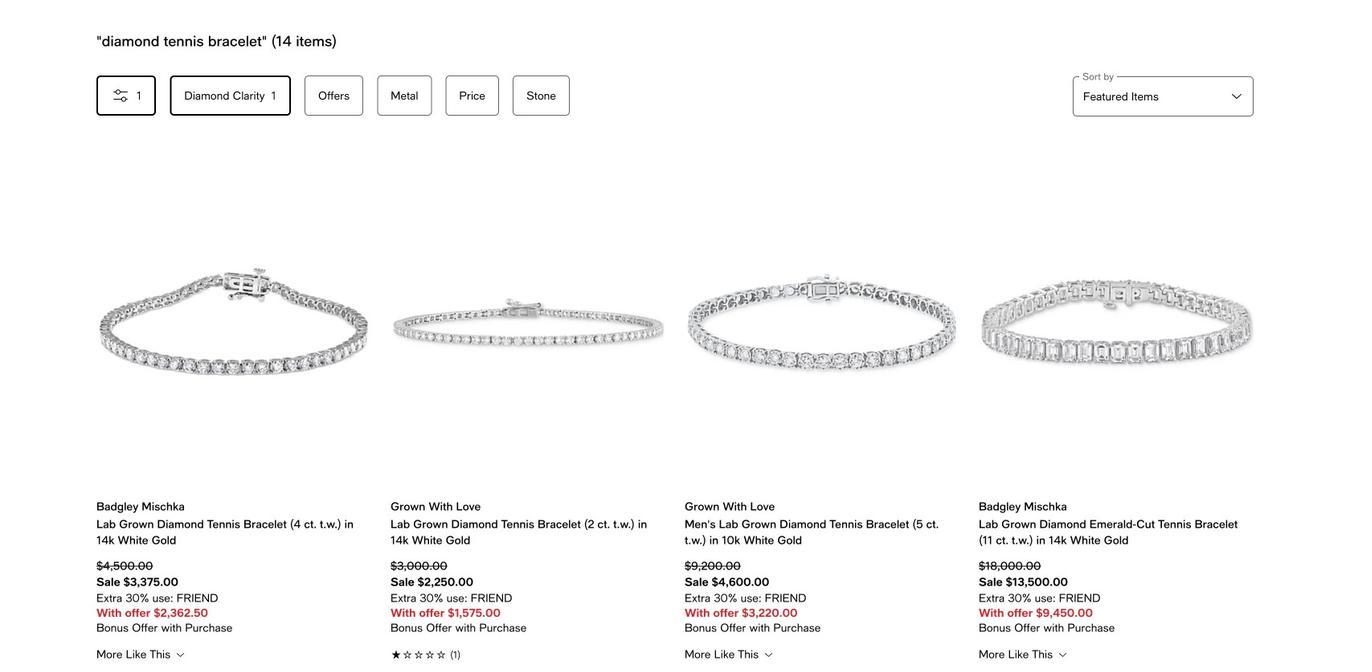 Task type: describe. For each thing, give the bounding box(es) containing it.
bonus offer with purchase. $24.99 diamond earrings or necklace with purchase. image for lab grown diamond tennis bracelet (2 ct. t.w.) in 14k white gold group's extra 30% use: friend. extra 30% off select merchandise!. image
[[391, 620, 666, 636]]

lab grown diamond emerald-cut tennis bracelet (11 ct. t.w.) in 14k white gold group
[[979, 154, 1254, 662]]

extra 30% use: friend. extra 30% off select merchandise!. image for lab grown diamond tennis bracelet (2 ct. t.w.) in 14k white gold group
[[391, 590, 666, 606]]

bonus offer with purchase. $24.99 diamond earrings or necklace with purchase. image for lab grown diamond emerald-cut tennis bracelet (11 ct. t.w.) in 14k white gold group extra 30% use: friend. extra 30% off select merchandise!. image
[[979, 620, 1254, 636]]

1 out of 5 rating with 1 reviews image
[[391, 646, 666, 662]]

bonus offer with purchase. $24.99 diamond earrings or necklace with purchase. image for lab grown diamond tennis bracelet (4 ct. t.w.) in 14k white gold group in the left of the page's extra 30% use: friend. extra 30% off select merchandise!. image
[[96, 620, 371, 636]]

lab grown diamond tennis bracelet (4 ct. t.w.) in 14k white gold group
[[96, 154, 371, 662]]

extra 30% use: friend. extra 30% off select merchandise!. image for lab grown diamond tennis bracelet (4 ct. t.w.) in 14k white gold group in the left of the page
[[96, 590, 371, 606]]

extra 30% use: friend. extra 30% off select merchandise!. image for lab grown diamond emerald-cut tennis bracelet (11 ct. t.w.) in 14k white gold group
[[979, 590, 1254, 606]]

extra 30% use: friend. extra 30% off select merchandise!. image for men's lab grown diamond tennis bracelet (5 ct. t.w.) in 10k white gold 'group'
[[685, 590, 960, 606]]



Task type: vqa. For each thing, say whether or not it's contained in the screenshot.
big home sale up to 65% off 10-65% off. ends 2/14 'image'
no



Task type: locate. For each thing, give the bounding box(es) containing it.
3 extra 30% use: friend. extra 30% off select merchandise!. image from the left
[[685, 590, 960, 606]]

men's lab grown diamond tennis bracelet (5 ct. t.w.) in 10k white gold group
[[685, 154, 960, 662]]

bonus offer with purchase. $24.99 diamond earrings or necklace with purchase. image for extra 30% use: friend. extra 30% off select merchandise!. image related to men's lab grown diamond tennis bracelet (5 ct. t.w.) in 10k white gold 'group'
[[685, 620, 960, 636]]

extra 30% use: friend. extra 30% off select merchandise!. image
[[96, 590, 371, 606], [391, 590, 666, 606], [685, 590, 960, 606], [979, 590, 1254, 606]]

1 bonus offer with purchase. $24.99 diamond earrings or necklace with purchase. image from the left
[[96, 620, 371, 636]]

2 extra 30% use: friend. extra 30% off select merchandise!. image from the left
[[391, 590, 666, 606]]

lab grown diamond tennis bracelet (2 ct. t.w.) in 14k white gold group
[[391, 154, 666, 666]]

bonus offer with purchase. $24.99 diamond earrings or necklace with purchase. image
[[96, 620, 371, 636], [391, 620, 666, 636], [685, 620, 960, 636], [979, 620, 1254, 636]]

4 bonus offer with purchase. $24.99 diamond earrings or necklace with purchase. image from the left
[[979, 620, 1254, 636]]

4 extra 30% use: friend. extra 30% off select merchandise!. image from the left
[[979, 590, 1254, 606]]

2 bonus offer with purchase. $24.99 diamond earrings or necklace with purchase. image from the left
[[391, 620, 666, 636]]

3 bonus offer with purchase. $24.99 diamond earrings or necklace with purchase. image from the left
[[685, 620, 960, 636]]

1 extra 30% use: friend. extra 30% off select merchandise!. image from the left
[[96, 590, 371, 606]]

status
[[96, 32, 337, 50]]



